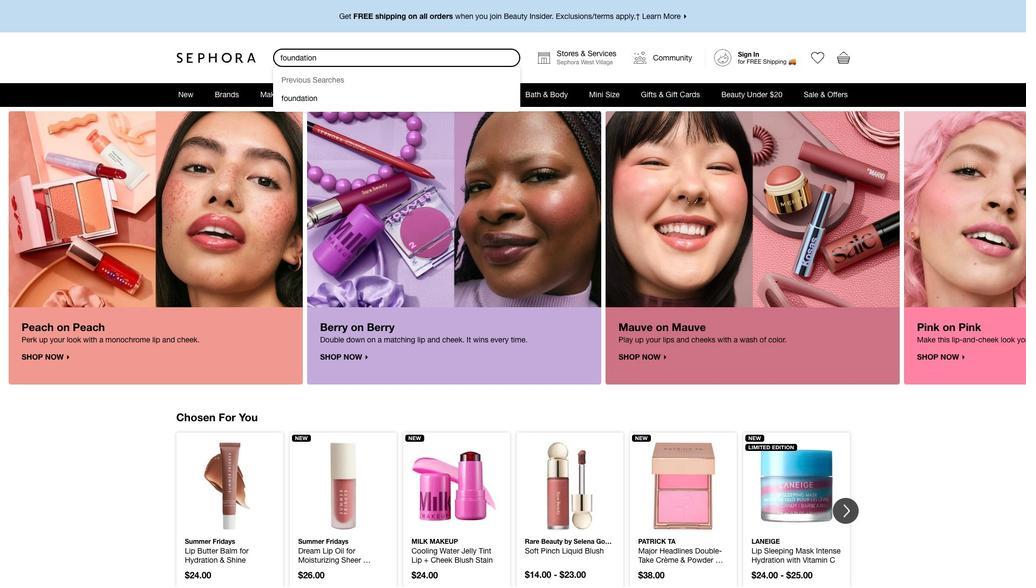 Task type: locate. For each thing, give the bounding box(es) containing it.
summer fridays - dream lip oil for moisturizing sheer coverage image
[[298, 442, 388, 531]]

None field
[[273, 49, 521, 67]]

summer fridays - lip butter balm for hydration & shine image
[[185, 442, 275, 531]]

None search field
[[273, 49, 521, 112]]

list box
[[273, 67, 521, 112]]

milk makeup - cooling water jelly tint lip + cheek blush stain image
[[412, 442, 502, 531]]



Task type: vqa. For each thing, say whether or not it's contained in the screenshot.
Touchland - Power Mist Hydrating Hand Sanitizer image
no



Task type: describe. For each thing, give the bounding box(es) containing it.
Search search field
[[274, 50, 519, 66]]

rare beauty by selena gomez - soft pinch liquid blush image
[[525, 442, 615, 531]]

sephora homepage image
[[176, 52, 256, 63]]

go to basket image
[[838, 51, 851, 64]]

laneige - lip sleeping mask intense hydration with vitamin c image
[[752, 442, 842, 531]]

patrick ta - major headlines double-take crème & powder blush duo image
[[639, 442, 728, 531]]



